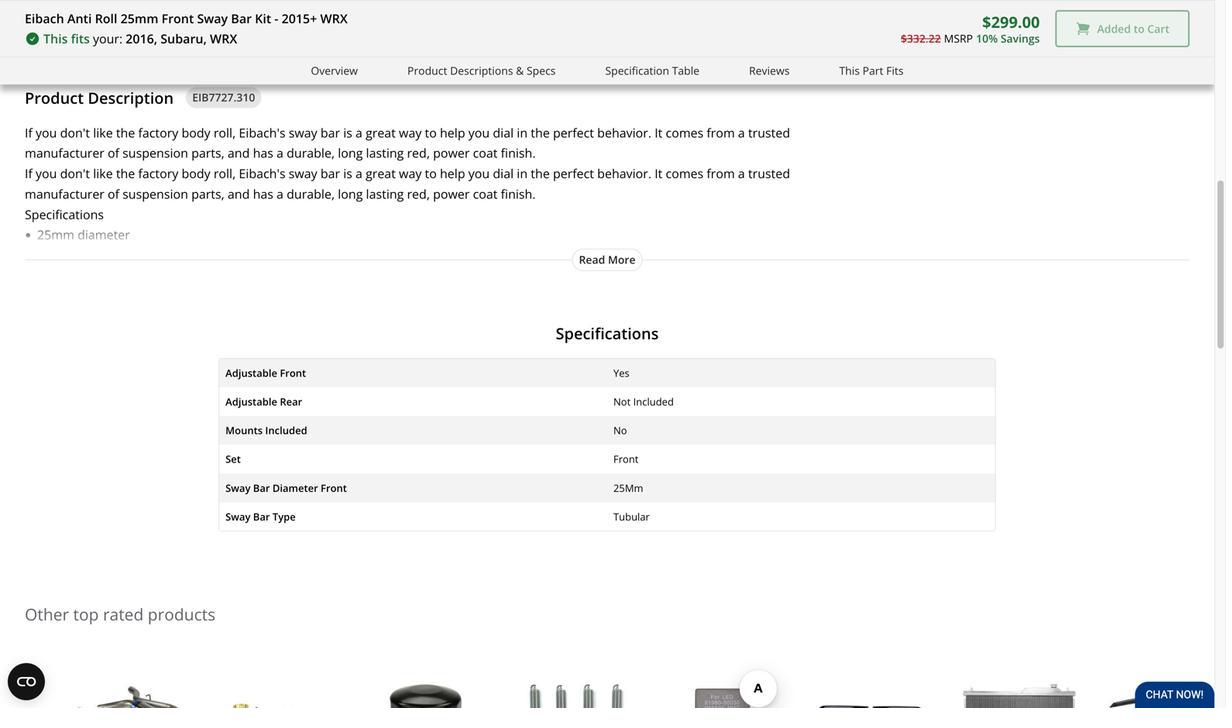 Task type: describe. For each thing, give the bounding box(es) containing it.
front right diameter
[[321, 481, 347, 495]]

1 red, from the top
[[407, 145, 430, 161]]

2 great from the top
[[366, 165, 396, 182]]

high
[[144, 247, 169, 264]]

$299.00 $332.22 msrp 10% savings
[[901, 11, 1040, 46]]

2 of from the top
[[108, 185, 119, 202]]

type
[[273, 510, 296, 524]]

2 way from the top
[[399, 165, 422, 182]]

yes
[[614, 366, 630, 380]]

2 don't from the top
[[60, 165, 90, 182]]

2016,
[[126, 30, 157, 47]]

added to cart
[[1097, 21, 1170, 36]]

eibach anti roll 25mm front sway bar kit - 2015+ wrx
[[25, 10, 348, 27]]

to inside button
[[1134, 21, 1145, 36]]

1 bar from the top
[[321, 124, 340, 141]]

cart
[[1148, 21, 1170, 36]]

specification table link
[[605, 62, 700, 80]]

1 don't from the top
[[60, 124, 90, 141]]

3 eib7727.310 eibach anti roll 25mm front sway bar kit - 2015+ wrx, image from the left
[[300, 0, 385, 19]]

10%
[[976, 31, 998, 46]]

product for product description
[[25, 87, 84, 108]]

2 coat from the top
[[473, 185, 498, 202]]

2 power from the top
[[433, 185, 470, 202]]

more
[[608, 252, 636, 267]]

product descriptions & specs
[[408, 63, 556, 78]]

products
[[148, 603, 215, 625]]

this for this fits your: 2016, subaru, wrx
[[43, 30, 68, 47]]

tubular
[[614, 510, 650, 524]]

not
[[614, 395, 631, 409]]

grade
[[269, 247, 302, 264]]

1 dial from the top
[[493, 124, 514, 141]]

descriptions
[[450, 63, 513, 78]]

1 help from the top
[[440, 124, 465, 141]]

1 vertical spatial wrx
[[210, 30, 237, 47]]

adjustable front
[[226, 366, 306, 380]]

diameter
[[78, 226, 130, 243]]

specs
[[527, 63, 556, 78]]

2 finish. from the top
[[501, 185, 536, 202]]

0 vertical spatial sway
[[197, 10, 228, 27]]

1 sway from the top
[[289, 124, 317, 141]]

2 help from the top
[[440, 165, 465, 182]]

this for this part fits
[[839, 63, 860, 78]]

msrp
[[944, 31, 973, 46]]

mounts included
[[226, 423, 307, 437]]

1 vertical spatial from
[[707, 165, 735, 182]]

1 factory from the top
[[138, 124, 178, 141]]

1 suspension from the top
[[123, 145, 188, 161]]

overview
[[311, 63, 358, 78]]

cold
[[37, 247, 63, 264]]

this part fits link
[[839, 62, 904, 80]]

2 red, from the top
[[407, 185, 430, 202]]

1 great from the top
[[366, 124, 396, 141]]

strength
[[172, 247, 221, 264]]

this fits your: 2016, subaru, wrx
[[43, 30, 237, 47]]

eibach
[[25, 10, 64, 27]]

overview link
[[311, 62, 358, 80]]

-
[[274, 10, 278, 27]]

fits
[[886, 63, 904, 78]]

front up rear
[[280, 366, 306, 380]]

2 trusted from the top
[[748, 165, 790, 182]]

2 if from the top
[[25, 165, 32, 182]]

product description
[[25, 87, 174, 108]]

table
[[672, 63, 700, 78]]

0 vertical spatial bar
[[231, 10, 252, 27]]

1 eib7727.310 eibach anti roll 25mm front sway bar kit - 2015+ wrx, image from the left
[[114, 0, 199, 19]]

read
[[579, 252, 605, 267]]

roll
[[95, 10, 117, 27]]

1 comes from the top
[[666, 124, 704, 141]]

25mm
[[614, 481, 643, 495]]

1 has from the top
[[253, 145, 273, 161]]

top
[[73, 603, 99, 625]]

if you don't like the factory body roll, eibach's sway bar is a great way to help you dial in the perfect behavior.  it comes from a trusted manufacturer of suspension parts, and has a durable, long lasting red, power coat finish. if you don't like the factory body roll, eibach's sway bar is a great way to help you dial in the perfect behavior.  it comes from a trusted manufacturer of suspension parts, and has a durable, long lasting red, power coat finish. specifications
[[25, 124, 790, 223]]

$299.00
[[983, 11, 1040, 32]]

0 vertical spatial from
[[707, 124, 735, 141]]

specifications inside if you don't like the factory body roll, eibach's sway bar is a great way to help you dial in the perfect behavior.  it comes from a trusted manufacturer of suspension parts, and has a durable, long lasting red, power coat finish. if you don't like the factory body roll, eibach's sway bar is a great way to help you dial in the perfect behavior.  it comes from a trusted manufacturer of suspension parts, and has a durable, long lasting red, power coat finish. specifications
[[25, 206, 104, 223]]

2 is from the top
[[343, 165, 352, 182]]

other
[[25, 603, 69, 625]]

1 manufacturer from the top
[[25, 145, 104, 161]]

fits
[[71, 30, 90, 47]]

specification
[[605, 63, 669, 78]]

reviews
[[749, 63, 790, 78]]

savings
[[1001, 31, 1040, 46]]

1 finish. from the top
[[501, 145, 536, 161]]

your:
[[93, 30, 123, 47]]

set
[[226, 452, 241, 466]]

2 and from the top
[[228, 185, 250, 202]]

added
[[1097, 21, 1131, 36]]

2 vertical spatial to
[[425, 165, 437, 182]]

0 vertical spatial wrx
[[320, 10, 348, 27]]

1 is from the top
[[343, 124, 352, 141]]

product for product descriptions & specs
[[408, 63, 447, 78]]

rated
[[103, 603, 144, 625]]

1 and from the top
[[228, 145, 250, 161]]

2 has from the top
[[253, 185, 273, 202]]



Task type: vqa. For each thing, say whether or not it's contained in the screenshot.
Chassis Bracing
no



Task type: locate. For each thing, give the bounding box(es) containing it.
aircraft
[[224, 247, 265, 264]]

read more
[[579, 252, 636, 267]]

$332.22
[[901, 31, 941, 46]]

durable,
[[287, 145, 335, 161], [287, 185, 335, 202]]

adjustable
[[226, 366, 277, 380], [226, 395, 277, 409]]

if
[[25, 124, 32, 141], [25, 165, 32, 182]]

0 vertical spatial bar
[[321, 124, 340, 141]]

lasting
[[366, 145, 404, 161], [366, 185, 404, 202]]

1 vertical spatial like
[[93, 165, 113, 182]]

0 vertical spatial of
[[108, 145, 119, 161]]

1 adjustable from the top
[[226, 366, 277, 380]]

1 vertical spatial and
[[228, 185, 250, 202]]

1 vertical spatial to
[[425, 124, 437, 141]]

2 body from the top
[[182, 165, 210, 182]]

kit
[[255, 10, 271, 27]]

bar up sway bar type
[[253, 481, 270, 495]]

included
[[633, 395, 674, 409], [265, 423, 307, 437]]

specifications
[[25, 206, 104, 223], [556, 322, 659, 344]]

1 vertical spatial power
[[433, 185, 470, 202]]

1 horizontal spatial included
[[633, 395, 674, 409]]

has down eib7727.310
[[253, 145, 273, 161]]

1 vertical spatial finish.
[[501, 185, 536, 202]]

sway bar type
[[226, 510, 296, 524]]

0 horizontal spatial included
[[265, 423, 307, 437]]

wrx
[[320, 10, 348, 27], [210, 30, 237, 47]]

0 vertical spatial manufacturer
[[25, 145, 104, 161]]

bar left kit
[[231, 10, 252, 27]]

1 horizontal spatial product
[[408, 63, 447, 78]]

2 lasting from the top
[[366, 185, 404, 202]]

2 suspension from the top
[[123, 185, 188, 202]]

included right not
[[633, 395, 674, 409]]

and
[[228, 145, 250, 161], [228, 185, 250, 202]]

adjustable for adjustable front
[[226, 366, 277, 380]]

like up diameter
[[93, 165, 113, 182]]

manufacturer
[[25, 145, 104, 161], [25, 185, 104, 202]]

mounts
[[226, 423, 263, 437]]

1 behavior. from the top
[[597, 124, 652, 141]]

adjustable rear
[[226, 395, 302, 409]]

sway bar diameter front
[[226, 481, 347, 495]]

and up aircraft
[[228, 185, 250, 202]]

this down eibach
[[43, 30, 68, 47]]

1 power from the top
[[433, 145, 470, 161]]

sway up the subaru,
[[197, 10, 228, 27]]

2 vertical spatial sway
[[226, 510, 251, 524]]

long
[[338, 145, 363, 161], [338, 185, 363, 202]]

you
[[36, 124, 57, 141], [469, 124, 490, 141], [36, 165, 57, 182], [469, 165, 490, 182]]

1 vertical spatial adjustable
[[226, 395, 277, 409]]

bar
[[231, 10, 252, 27], [253, 481, 270, 495], [253, 510, 270, 524]]

1 vertical spatial help
[[440, 165, 465, 182]]

subaru,
[[161, 30, 207, 47]]

4 eib7727.310 eibach anti roll 25mm front sway bar kit - 2015+ wrx, image from the left
[[393, 0, 478, 19]]

2 vertical spatial from
[[112, 247, 140, 264]]

adjustable up mounts
[[226, 395, 277, 409]]

1 vertical spatial suspension
[[123, 185, 188, 202]]

1 it from the top
[[655, 124, 663, 141]]

don't up diameter
[[60, 165, 90, 182]]

no
[[614, 423, 627, 437]]

2 like from the top
[[93, 165, 113, 182]]

0 vertical spatial adjustable
[[226, 366, 277, 380]]

bar for diameter
[[253, 481, 270, 495]]

25mm
[[121, 10, 158, 27], [37, 226, 74, 243]]

0 vertical spatial way
[[399, 124, 422, 141]]

2 bar from the top
[[321, 165, 340, 182]]

0 vertical spatial lasting
[[366, 145, 404, 161]]

2 factory from the top
[[138, 165, 178, 182]]

it
[[655, 124, 663, 141], [655, 165, 663, 182]]

0 vertical spatial perfect
[[553, 124, 594, 141]]

sway for sway bar diameter front
[[226, 481, 251, 495]]

1 like from the top
[[93, 124, 113, 141]]

2 parts, from the top
[[191, 185, 224, 202]]

1 vertical spatial trusted
[[748, 165, 790, 182]]

in
[[517, 124, 528, 141], [517, 165, 528, 182]]

2 vertical spatial bar
[[253, 510, 270, 524]]

1 vertical spatial if
[[25, 165, 32, 182]]

2 durable, from the top
[[287, 185, 335, 202]]

2 long from the top
[[338, 185, 363, 202]]

1 trusted from the top
[[748, 124, 790, 141]]

factory
[[138, 124, 178, 141], [138, 165, 178, 182]]

of down product description
[[108, 145, 119, 161]]

from inside 25mm diameter cold formed from high strength aircraft grade steel
[[112, 247, 140, 264]]

parts, down eib7727.310
[[191, 145, 224, 161]]

front
[[162, 10, 194, 27], [280, 366, 306, 380], [614, 452, 639, 466], [321, 481, 347, 495]]

suspension down description
[[123, 145, 188, 161]]

0 vertical spatial sway
[[289, 124, 317, 141]]

0 vertical spatial factory
[[138, 124, 178, 141]]

and down eib7727.310
[[228, 145, 250, 161]]

1 vertical spatial behavior.
[[597, 165, 652, 182]]

2 behavior. from the top
[[597, 165, 652, 182]]

1 vertical spatial coat
[[473, 185, 498, 202]]

1 vertical spatial long
[[338, 185, 363, 202]]

a
[[356, 124, 363, 141], [738, 124, 745, 141], [277, 145, 283, 161], [356, 165, 363, 182], [738, 165, 745, 182], [277, 185, 283, 202]]

1 vertical spatial has
[[253, 185, 273, 202]]

diameter
[[273, 481, 318, 495]]

2 in from the top
[[517, 165, 528, 182]]

1 vertical spatial bar
[[253, 481, 270, 495]]

1 parts, from the top
[[191, 145, 224, 161]]

1 vertical spatial don't
[[60, 165, 90, 182]]

front up the subaru,
[[162, 10, 194, 27]]

1 vertical spatial bar
[[321, 165, 340, 182]]

25mm up cold
[[37, 226, 74, 243]]

0 horizontal spatial product
[[25, 87, 84, 108]]

2 roll, from the top
[[214, 165, 236, 182]]

0 horizontal spatial 25mm
[[37, 226, 74, 243]]

comes
[[666, 124, 704, 141], [666, 165, 704, 182]]

don't down product description
[[60, 124, 90, 141]]

2 dial from the top
[[493, 165, 514, 182]]

1 horizontal spatial 25mm
[[121, 10, 158, 27]]

formed
[[66, 247, 109, 264]]

1 way from the top
[[399, 124, 422, 141]]

0 vertical spatial don't
[[60, 124, 90, 141]]

0 horizontal spatial specifications
[[25, 206, 104, 223]]

way
[[399, 124, 422, 141], [399, 165, 422, 182]]

&
[[516, 63, 524, 78]]

1 vertical spatial product
[[25, 87, 84, 108]]

product descriptions & specs link
[[408, 62, 556, 80]]

1 horizontal spatial wrx
[[320, 10, 348, 27]]

0 vertical spatial like
[[93, 124, 113, 141]]

1 vertical spatial durable,
[[287, 185, 335, 202]]

part
[[863, 63, 884, 78]]

eibach's
[[239, 124, 286, 141], [239, 165, 286, 182]]

has
[[253, 145, 273, 161], [253, 185, 273, 202]]

coat
[[473, 145, 498, 161], [473, 185, 498, 202]]

parts, up 25mm diameter cold formed from high strength aircraft grade steel
[[191, 185, 224, 202]]

2 comes from the top
[[666, 165, 704, 182]]

1 vertical spatial factory
[[138, 165, 178, 182]]

0 vertical spatial suspension
[[123, 145, 188, 161]]

bar
[[321, 124, 340, 141], [321, 165, 340, 182]]

this
[[43, 30, 68, 47], [839, 63, 860, 78]]

1 roll, from the top
[[214, 124, 236, 141]]

anti
[[67, 10, 92, 27]]

0 vertical spatial and
[[228, 145, 250, 161]]

0 vertical spatial product
[[408, 63, 447, 78]]

1 vertical spatial is
[[343, 165, 352, 182]]

0 vertical spatial power
[[433, 145, 470, 161]]

factory up 25mm diameter cold formed from high strength aircraft grade steel
[[138, 165, 178, 182]]

manufacturer down product description
[[25, 145, 104, 161]]

suspension up 25mm diameter cold formed from high strength aircraft grade steel
[[123, 185, 188, 202]]

1 of from the top
[[108, 145, 119, 161]]

0 vertical spatial durable,
[[287, 145, 335, 161]]

1 if from the top
[[25, 124, 32, 141]]

0 vertical spatial has
[[253, 145, 273, 161]]

1 vertical spatial included
[[265, 423, 307, 437]]

suspension
[[123, 145, 188, 161], [123, 185, 188, 202]]

1 in from the top
[[517, 124, 528, 141]]

1 vertical spatial in
[[517, 165, 528, 182]]

1 coat from the top
[[473, 145, 498, 161]]

behavior.
[[597, 124, 652, 141], [597, 165, 652, 182]]

product left descriptions
[[408, 63, 447, 78]]

1 lasting from the top
[[366, 145, 404, 161]]

specification table
[[605, 63, 700, 78]]

bar left type
[[253, 510, 270, 524]]

sway for sway bar type
[[226, 510, 251, 524]]

1 vertical spatial it
[[655, 165, 663, 182]]

included down rear
[[265, 423, 307, 437]]

0 vertical spatial it
[[655, 124, 663, 141]]

specifications up cold
[[25, 206, 104, 223]]

1 vertical spatial sway
[[289, 165, 317, 182]]

1 long from the top
[[338, 145, 363, 161]]

1 horizontal spatial specifications
[[556, 322, 659, 344]]

sway down set
[[226, 481, 251, 495]]

1 vertical spatial specifications
[[556, 322, 659, 344]]

has up aircraft
[[253, 185, 273, 202]]

1 vertical spatial way
[[399, 165, 422, 182]]

factory down description
[[138, 124, 178, 141]]

25mm inside 25mm diameter cold formed from high strength aircraft grade steel
[[37, 226, 74, 243]]

1 vertical spatial great
[[366, 165, 396, 182]]

0 vertical spatial coat
[[473, 145, 498, 161]]

1 vertical spatial manufacturer
[[25, 185, 104, 202]]

1 vertical spatial eibach's
[[239, 165, 286, 182]]

2 manufacturer from the top
[[25, 185, 104, 202]]

2 adjustable from the top
[[226, 395, 277, 409]]

roll,
[[214, 124, 236, 141], [214, 165, 236, 182]]

adjustable for adjustable rear
[[226, 395, 277, 409]]

0 vertical spatial is
[[343, 124, 352, 141]]

added to cart button
[[1056, 10, 1190, 47]]

0 vertical spatial finish.
[[501, 145, 536, 161]]

0 vertical spatial 25mm
[[121, 10, 158, 27]]

body up 25mm diameter cold formed from high strength aircraft grade steel
[[182, 165, 210, 182]]

1 vertical spatial roll,
[[214, 165, 236, 182]]

front up 25mm
[[614, 452, 639, 466]]

0 vertical spatial roll,
[[214, 124, 236, 141]]

don't
[[60, 124, 90, 141], [60, 165, 90, 182]]

body down eib7727.310
[[182, 124, 210, 141]]

2 it from the top
[[655, 165, 663, 182]]

other top rated products
[[25, 603, 215, 625]]

wrx right "2015+"
[[320, 10, 348, 27]]

included for mounts included
[[265, 423, 307, 437]]

red,
[[407, 145, 430, 161], [407, 185, 430, 202]]

1 durable, from the top
[[287, 145, 335, 161]]

1 vertical spatial this
[[839, 63, 860, 78]]

0 vertical spatial this
[[43, 30, 68, 47]]

this part fits
[[839, 63, 904, 78]]

of up diameter
[[108, 185, 119, 202]]

steel
[[305, 247, 333, 264]]

like down product description
[[93, 124, 113, 141]]

like
[[93, 124, 113, 141], [93, 165, 113, 182]]

0 vertical spatial help
[[440, 124, 465, 141]]

2 eibach's from the top
[[239, 165, 286, 182]]

adjustable up the adjustable rear at the bottom of page
[[226, 366, 277, 380]]

1 vertical spatial red,
[[407, 185, 430, 202]]

1 vertical spatial 25mm
[[37, 226, 74, 243]]

1 perfect from the top
[[553, 124, 594, 141]]

0 vertical spatial trusted
[[748, 124, 790, 141]]

reviews link
[[749, 62, 790, 80]]

open widget image
[[8, 663, 45, 700]]

manufacturer up diameter
[[25, 185, 104, 202]]

2 eib7727.310 eibach anti roll 25mm front sway bar kit - 2015+ wrx, image from the left
[[207, 0, 292, 19]]

2 perfect from the top
[[553, 165, 594, 182]]

0 horizontal spatial wrx
[[210, 30, 237, 47]]

0 vertical spatial in
[[517, 124, 528, 141]]

eib7727.310 eibach anti roll 25mm front sway bar kit - 2015+ wrx, image
[[114, 0, 199, 19], [207, 0, 292, 19], [300, 0, 385, 19], [393, 0, 478, 19]]

0 vertical spatial specifications
[[25, 206, 104, 223]]

trusted
[[748, 124, 790, 141], [748, 165, 790, 182]]

1 vertical spatial sway
[[226, 481, 251, 495]]

1 vertical spatial body
[[182, 165, 210, 182]]

1 vertical spatial comes
[[666, 165, 704, 182]]

1 vertical spatial dial
[[493, 165, 514, 182]]

finish.
[[501, 145, 536, 161], [501, 185, 536, 202]]

0 vertical spatial body
[[182, 124, 210, 141]]

0 vertical spatial included
[[633, 395, 674, 409]]

bar for type
[[253, 510, 270, 524]]

0 vertical spatial comes
[[666, 124, 704, 141]]

sway
[[289, 124, 317, 141], [289, 165, 317, 182]]

description
[[88, 87, 174, 108]]

the
[[116, 124, 135, 141], [531, 124, 550, 141], [116, 165, 135, 182], [531, 165, 550, 182]]

0 vertical spatial behavior.
[[597, 124, 652, 141]]

2 sway from the top
[[289, 165, 317, 182]]

product down fits
[[25, 87, 84, 108]]

not included
[[614, 395, 674, 409]]

wrx right the subaru,
[[210, 30, 237, 47]]

sway left type
[[226, 510, 251, 524]]

2015+
[[282, 10, 317, 27]]

0 vertical spatial eibach's
[[239, 124, 286, 141]]

eib7727.310
[[192, 90, 255, 105]]

included for not included
[[633, 395, 674, 409]]

25mm up this fits your: 2016, subaru, wrx
[[121, 10, 158, 27]]

1 body from the top
[[182, 124, 210, 141]]

1 vertical spatial perfect
[[553, 165, 594, 182]]

rear
[[280, 395, 302, 409]]

1 eibach's from the top
[[239, 124, 286, 141]]

25mm diameter cold formed from high strength aircraft grade steel
[[37, 226, 333, 264]]

specifications up yes
[[556, 322, 659, 344]]

0 vertical spatial parts,
[[191, 145, 224, 161]]

1 horizontal spatial this
[[839, 63, 860, 78]]

is
[[343, 124, 352, 141], [343, 165, 352, 182]]

0 vertical spatial dial
[[493, 124, 514, 141]]

0 vertical spatial to
[[1134, 21, 1145, 36]]

0 horizontal spatial this
[[43, 30, 68, 47]]

this left the part in the right of the page
[[839, 63, 860, 78]]

of
[[108, 145, 119, 161], [108, 185, 119, 202]]

0 vertical spatial red,
[[407, 145, 430, 161]]

to
[[1134, 21, 1145, 36], [425, 124, 437, 141], [425, 165, 437, 182]]

1 vertical spatial parts,
[[191, 185, 224, 202]]

0 vertical spatial great
[[366, 124, 396, 141]]



